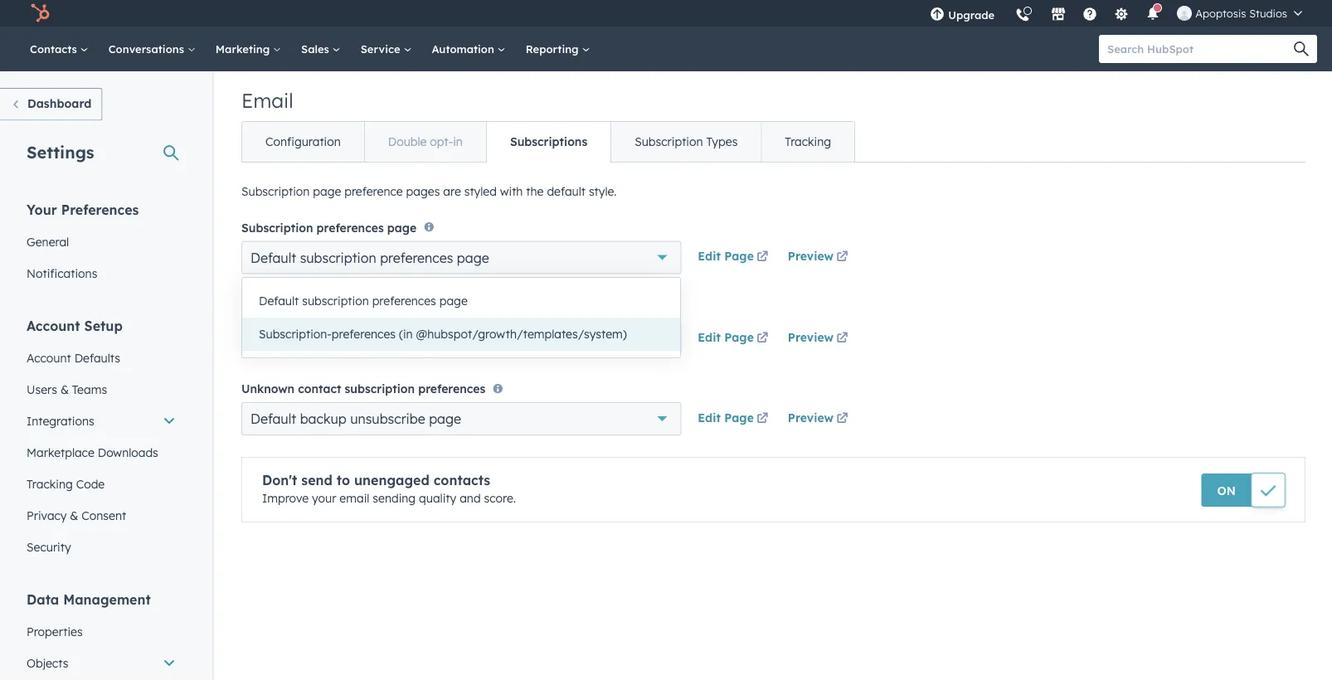Task type: locate. For each thing, give the bounding box(es) containing it.
edit for default subscription confirmation page
[[698, 330, 721, 344]]

backup
[[300, 411, 346, 427]]

page for default subscription confirmation page
[[724, 330, 754, 344]]

navigation
[[241, 121, 855, 163]]

preview for default backup unsubscribe page
[[788, 410, 834, 425]]

1 vertical spatial &
[[70, 508, 78, 523]]

2 edit page link from the top
[[698, 328, 771, 348]]

1 edit page from the top
[[698, 249, 754, 263]]

default up unknown
[[250, 330, 296, 346]]

account up users
[[27, 350, 71, 365]]

confirmation inside popup button
[[380, 330, 460, 346]]

sending
[[373, 491, 416, 506]]

subscription for subscription page preference pages are styled with the default style.
[[241, 184, 310, 199]]

subscription page preference pages are styled with the default style.
[[241, 184, 617, 199]]

1 preview link from the top
[[788, 248, 851, 267]]

list box containing default subscription preferences page
[[242, 278, 680, 357]]

configuration
[[265, 134, 341, 149]]

edit for default backup unsubscribe page
[[698, 410, 721, 425]]

link opens in a new window image
[[837, 248, 848, 267], [757, 252, 768, 263], [837, 252, 848, 263], [837, 409, 848, 429], [837, 413, 848, 425]]

default inside button
[[259, 294, 299, 308]]

setup
[[84, 317, 123, 334]]

0 vertical spatial page
[[724, 249, 754, 263]]

preview for default subscription confirmation page
[[788, 330, 834, 344]]

subscription types
[[635, 134, 738, 149]]

1 vertical spatial edit
[[698, 330, 721, 344]]

3 page from the top
[[724, 410, 754, 425]]

2 page from the top
[[724, 330, 754, 344]]

subscription inside button
[[302, 294, 369, 308]]

style.
[[589, 184, 617, 199]]

1 vertical spatial confirmation
[[380, 330, 460, 346]]

2 account from the top
[[27, 350, 71, 365]]

0 vertical spatial account
[[27, 317, 80, 334]]

apoptosis studios
[[1195, 6, 1287, 20]]

3 edit from the top
[[698, 410, 721, 425]]

tracking for tracking code
[[27, 477, 73, 491]]

account defaults link
[[17, 342, 186, 374]]

page for default backup unsubscribe page
[[724, 410, 754, 425]]

subscriptions link
[[486, 122, 611, 162]]

dashboard link
[[0, 88, 102, 121]]

preferences up default subscription preferences page button
[[380, 249, 453, 266]]

apoptosis
[[1195, 6, 1246, 20]]

page for default subscription preferences page
[[724, 249, 754, 263]]

2 vertical spatial edit page link
[[698, 409, 771, 429]]

sales link
[[291, 27, 351, 71]]

1 page from the top
[[724, 249, 754, 263]]

search image
[[1294, 41, 1309, 56]]

don't
[[262, 472, 297, 489]]

marketplace downloads
[[27, 445, 158, 460]]

service
[[361, 42, 403, 56]]

3 preview link from the top
[[788, 409, 851, 429]]

contact
[[298, 382, 341, 396]]

consent
[[82, 508, 126, 523]]

2 vertical spatial edit
[[698, 410, 721, 425]]

2 vertical spatial preview
[[788, 410, 834, 425]]

quality
[[419, 491, 456, 506]]

tara schultz image
[[1177, 6, 1192, 21]]

your preferences element
[[17, 200, 186, 289]]

data management
[[27, 591, 151, 608]]

double
[[388, 134, 427, 149]]

3 edit page link from the top
[[698, 409, 771, 429]]

users & teams
[[27, 382, 107, 396]]

3 preview from the top
[[788, 410, 834, 425]]

default subscription preferences page up 'default subscription confirmation page' at the left of page
[[259, 294, 468, 308]]

preferences up the (in
[[372, 294, 436, 308]]

account up "account defaults"
[[27, 317, 80, 334]]

menu
[[920, 0, 1312, 33]]

conversations
[[108, 42, 187, 56]]

integrations button
[[17, 405, 186, 437]]

default subscription preferences page button
[[241, 241, 681, 274]]

2 edit page from the top
[[698, 330, 754, 344]]

notifications link
[[17, 258, 186, 289]]

1 vertical spatial edit page
[[698, 330, 754, 344]]

1 edit page link from the top
[[698, 248, 771, 267]]

preferences inside popup button
[[380, 249, 453, 266]]

0 vertical spatial preview
[[788, 249, 834, 263]]

1 vertical spatial page
[[724, 330, 754, 344]]

preferences down subscription update confirmation page
[[332, 327, 396, 341]]

marketing
[[215, 42, 273, 56]]

are
[[443, 184, 461, 199]]

default up 'subscription-'
[[259, 294, 299, 308]]

0 vertical spatial edit
[[698, 249, 721, 263]]

default subscription preferences page button
[[242, 285, 680, 318]]

account
[[27, 317, 80, 334], [27, 350, 71, 365]]

edit page for default subscription preferences page
[[698, 249, 754, 263]]

default subscription preferences page
[[250, 249, 489, 266], [259, 294, 468, 308]]

2 preview from the top
[[788, 330, 834, 344]]

1 horizontal spatial &
[[70, 508, 78, 523]]

subscription
[[300, 249, 376, 266], [302, 294, 369, 308], [300, 330, 376, 346], [345, 382, 415, 396]]

teams
[[72, 382, 107, 396]]

edit
[[698, 249, 721, 263], [698, 330, 721, 344], [698, 410, 721, 425]]

1 vertical spatial account
[[27, 350, 71, 365]]

0 vertical spatial edit page
[[698, 249, 754, 263]]

0 vertical spatial &
[[60, 382, 69, 396]]

1 account from the top
[[27, 317, 80, 334]]

1 edit from the top
[[698, 249, 721, 263]]

2 preview link from the top
[[788, 328, 851, 348]]

configuration link
[[242, 122, 364, 162]]

opt-
[[430, 134, 453, 149]]

users & teams link
[[17, 374, 186, 405]]

edit page link
[[698, 248, 771, 267], [698, 328, 771, 348], [698, 409, 771, 429]]

tracking for tracking
[[785, 134, 831, 149]]

link opens in a new window image
[[757, 248, 768, 267], [757, 328, 768, 348], [837, 328, 848, 348], [757, 332, 768, 344], [837, 332, 848, 344], [757, 409, 768, 429], [757, 413, 768, 425]]

preview link for default subscription confirmation page
[[788, 328, 851, 348]]

account defaults
[[27, 350, 120, 365]]

preferences
[[317, 220, 384, 235], [380, 249, 453, 266], [372, 294, 436, 308], [332, 327, 396, 341], [418, 382, 485, 396]]

in
[[453, 134, 463, 149]]

account inside "link"
[[27, 350, 71, 365]]

on
[[1217, 483, 1236, 498]]

1 preview from the top
[[788, 249, 834, 263]]

0 horizontal spatial tracking
[[27, 477, 73, 491]]

preview for default subscription preferences page
[[788, 249, 834, 263]]

list box
[[242, 278, 680, 357]]

marketplaces button
[[1041, 0, 1076, 27]]

1 vertical spatial edit page link
[[698, 328, 771, 348]]

2 edit from the top
[[698, 330, 721, 344]]

0 vertical spatial edit page link
[[698, 248, 771, 267]]

help image
[[1083, 7, 1098, 22]]

styled
[[464, 184, 497, 199]]

0 horizontal spatial &
[[60, 382, 69, 396]]

unknown
[[241, 382, 295, 396]]

subscriptions
[[510, 134, 587, 149]]

default subscription preferences page down 'subscription preferences page'
[[250, 249, 489, 266]]

notifications button
[[1139, 0, 1167, 27]]

link opens in a new window image inside preview link
[[837, 332, 848, 344]]

upgrade
[[948, 8, 995, 22]]

navigation containing configuration
[[241, 121, 855, 163]]

service link
[[351, 27, 422, 71]]

& right users
[[60, 382, 69, 396]]

1 vertical spatial preview link
[[788, 328, 851, 348]]

settings link
[[1104, 0, 1139, 27]]

subscription for subscription types
[[635, 134, 703, 149]]

subscription
[[635, 134, 703, 149], [241, 184, 310, 199], [241, 220, 313, 235], [241, 301, 313, 315]]

2 vertical spatial edit page
[[698, 410, 754, 425]]

double opt-in
[[388, 134, 463, 149]]

tracking
[[785, 134, 831, 149], [27, 477, 73, 491]]

page
[[313, 184, 341, 199], [387, 220, 417, 235], [457, 249, 489, 266], [439, 294, 468, 308], [438, 301, 467, 315], [464, 330, 496, 346], [429, 411, 461, 427]]

0 vertical spatial default subscription preferences page
[[250, 249, 489, 266]]

0 vertical spatial confirmation
[[361, 301, 435, 315]]

default for default subscription preferences page
[[250, 249, 296, 266]]

1 vertical spatial default subscription preferences page
[[259, 294, 468, 308]]

account setup
[[27, 317, 123, 334]]

subscription down 'subscription preferences page'
[[300, 249, 376, 266]]

2 vertical spatial page
[[724, 410, 754, 425]]

upgrade image
[[930, 7, 945, 22]]

marketplace
[[27, 445, 94, 460]]

marketing link
[[206, 27, 291, 71]]

subscription-
[[259, 327, 332, 341]]

privacy & consent
[[27, 508, 126, 523]]

default down unknown
[[250, 411, 296, 427]]

objects button
[[17, 647, 186, 679]]

tracking inside 'account setup' element
[[27, 477, 73, 491]]

confirmation for subscription
[[380, 330, 460, 346]]

default for default backup unsubscribe page
[[250, 411, 296, 427]]

default subscription confirmation page button
[[241, 322, 681, 355]]

preview link for default backup unsubscribe page
[[788, 409, 851, 429]]

conversations link
[[98, 27, 206, 71]]

1 vertical spatial tracking
[[27, 477, 73, 491]]

subscription-preferences (in @hubspot/growth/templates/system)
[[259, 327, 627, 341]]

0 vertical spatial preview link
[[788, 248, 851, 267]]

tracking link
[[761, 122, 854, 162]]

account for account setup
[[27, 317, 80, 334]]

subscription types link
[[611, 122, 761, 162]]

security link
[[17, 531, 186, 563]]

1 vertical spatial preview
[[788, 330, 834, 344]]

1 horizontal spatial tracking
[[785, 134, 831, 149]]

default down 'subscription preferences page'
[[250, 249, 296, 266]]

page
[[724, 249, 754, 263], [724, 330, 754, 344], [724, 410, 754, 425]]

sales
[[301, 42, 332, 56]]

subscription update confirmation page
[[241, 301, 467, 315]]

edit page link for default backup unsubscribe page
[[698, 409, 771, 429]]

default
[[250, 249, 296, 266], [259, 294, 299, 308], [250, 330, 296, 346], [250, 411, 296, 427]]

edit for default subscription preferences page
[[698, 249, 721, 263]]

subscription up 'subscription-'
[[302, 294, 369, 308]]

& right privacy
[[70, 508, 78, 523]]

2 vertical spatial preview link
[[788, 409, 851, 429]]

3 edit page from the top
[[698, 410, 754, 425]]

0 vertical spatial tracking
[[785, 134, 831, 149]]

notifications image
[[1146, 7, 1161, 22]]

send
[[301, 472, 332, 489]]



Task type: describe. For each thing, give the bounding box(es) containing it.
your
[[27, 201, 57, 218]]

privacy
[[27, 508, 67, 523]]

default backup unsubscribe page
[[250, 411, 461, 427]]

calling icon image
[[1015, 8, 1030, 23]]

unknown contact subscription preferences
[[241, 382, 485, 396]]

edit page for default backup unsubscribe page
[[698, 410, 754, 425]]

with
[[500, 184, 523, 199]]

to
[[337, 472, 350, 489]]

reporting
[[526, 42, 582, 56]]

downloads
[[98, 445, 158, 460]]

subscription for subscription update confirmation page
[[241, 301, 313, 315]]

general link
[[17, 226, 186, 258]]

Search HubSpot search field
[[1099, 35, 1302, 63]]

general
[[27, 234, 69, 249]]

defaults
[[74, 350, 120, 365]]

hubspot link
[[20, 3, 62, 23]]

marketplace downloads link
[[17, 437, 186, 468]]

default subscription confirmation page
[[250, 330, 496, 346]]

confirmation for update
[[361, 301, 435, 315]]

notifications
[[27, 266, 97, 280]]

& for privacy
[[70, 508, 78, 523]]

data management element
[[17, 590, 186, 680]]

studios
[[1249, 6, 1287, 20]]

the
[[526, 184, 544, 199]]

score.
[[484, 491, 516, 506]]

edit page link for default subscription preferences page
[[698, 248, 771, 267]]

calling icon button
[[1009, 2, 1037, 26]]

email
[[241, 88, 293, 113]]

your preferences
[[27, 201, 139, 218]]

default
[[547, 184, 586, 199]]

don't send to unengaged contacts improve your email sending quality and score.
[[262, 472, 516, 506]]

contacts
[[434, 472, 490, 489]]

& for users
[[60, 382, 69, 396]]

email
[[340, 491, 369, 506]]

automation
[[432, 42, 497, 56]]

objects
[[27, 656, 68, 670]]

subscription for subscription preferences page
[[241, 220, 313, 235]]

hubspot image
[[30, 3, 50, 23]]

management
[[63, 591, 151, 608]]

improve
[[262, 491, 309, 506]]

tracking code link
[[17, 468, 186, 500]]

contacts
[[30, 42, 80, 56]]

and
[[460, 491, 481, 506]]

marketplaces image
[[1051, 7, 1066, 22]]

account for account defaults
[[27, 350, 71, 365]]

automation link
[[422, 27, 516, 71]]

integrations
[[27, 413, 94, 428]]

menu containing apoptosis studios
[[920, 0, 1312, 33]]

unengaged
[[354, 472, 429, 489]]

(in
[[399, 327, 413, 341]]

double opt-in link
[[364, 122, 486, 162]]

preferences down the preference
[[317, 220, 384, 235]]

properties link
[[17, 616, 186, 647]]

pages
[[406, 184, 440, 199]]

code
[[76, 477, 105, 491]]

default backup unsubscribe page button
[[241, 402, 681, 435]]

preferences up default backup unsubscribe page popup button
[[418, 382, 485, 396]]

search button
[[1286, 35, 1317, 63]]

page inside button
[[439, 294, 468, 308]]

edit page link for default subscription confirmation page
[[698, 328, 771, 348]]

tracking code
[[27, 477, 105, 491]]

preferences
[[61, 201, 139, 218]]

preview link for default subscription preferences page
[[788, 248, 851, 267]]

default for default subscription confirmation page
[[250, 330, 296, 346]]

update
[[317, 301, 357, 315]]

subscription down update
[[300, 330, 376, 346]]

dashboard
[[27, 96, 92, 111]]

edit page for default subscription confirmation page
[[698, 330, 754, 344]]

reporting link
[[516, 27, 600, 71]]

subscription-preferences (in @hubspot/growth/templates/system) button
[[242, 318, 680, 351]]

subscription preferences page
[[241, 220, 417, 235]]

default subscription preferences page inside button
[[259, 294, 468, 308]]

settings image
[[1114, 7, 1129, 22]]

subscription up unsubscribe
[[345, 382, 415, 396]]

default subscription preferences page inside popup button
[[250, 249, 489, 266]]

privacy & consent link
[[17, 500, 186, 531]]

security
[[27, 540, 71, 554]]

@hubspot/growth/templates/system)
[[416, 327, 627, 341]]

account setup element
[[17, 316, 186, 563]]

contacts link
[[20, 27, 98, 71]]

preference
[[344, 184, 403, 199]]

settings
[[27, 141, 94, 162]]

users
[[27, 382, 57, 396]]



Task type: vqa. For each thing, say whether or not it's contained in the screenshot.
the meetings
no



